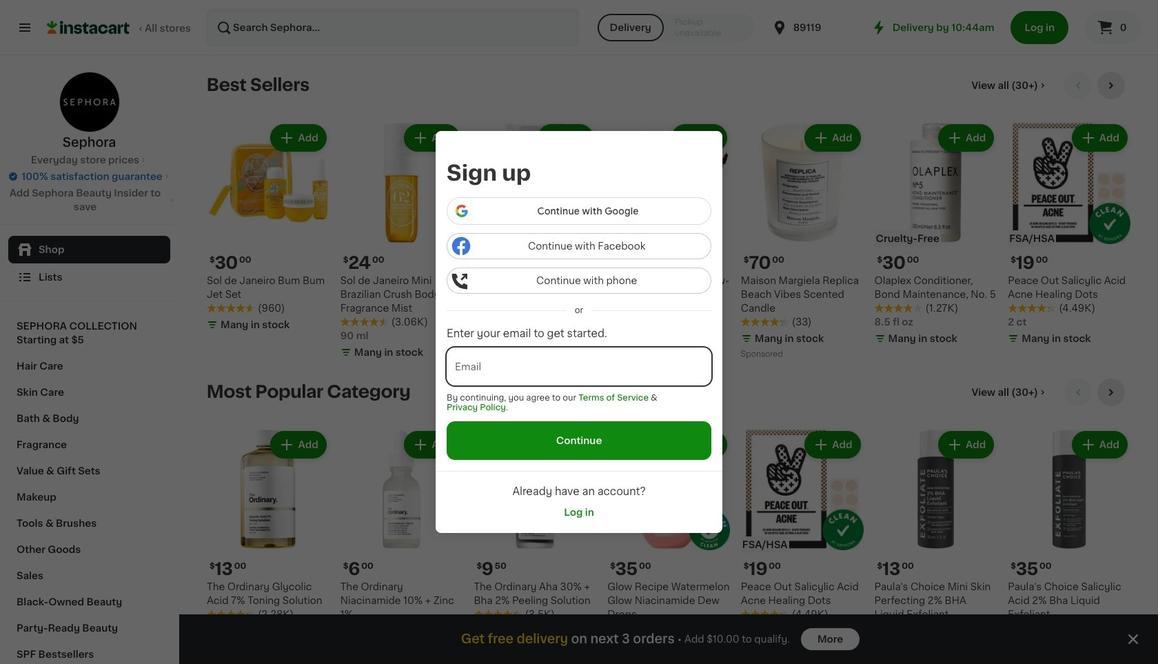 Task type: locate. For each thing, give the bounding box(es) containing it.
main content
[[179, 55, 1159, 664]]

product group
[[207, 121, 330, 334], [341, 121, 463, 362], [474, 121, 597, 348], [608, 121, 730, 343], [741, 121, 864, 362], [875, 121, 998, 348], [1009, 121, 1131, 348], [207, 428, 330, 636], [341, 428, 463, 664], [474, 428, 597, 655], [608, 428, 730, 664], [741, 428, 864, 655], [875, 428, 998, 664], [1009, 428, 1131, 664]]

get free delivery on next 3 orders region
[[179, 615, 1159, 664]]

item carousel region
[[207, 72, 1131, 367], [207, 379, 1131, 664]]

None search field
[[206, 8, 580, 47]]

1 item carousel region from the top
[[207, 72, 1131, 367]]

2 item carousel region from the top
[[207, 379, 1131, 664]]

1 vertical spatial item carousel region
[[207, 379, 1131, 664]]

service type group
[[598, 14, 755, 41]]

sponserd image
[[741, 351, 783, 359]]

0 vertical spatial item carousel region
[[207, 72, 1131, 367]]



Task type: describe. For each thing, give the bounding box(es) containing it.
instacart logo image
[[47, 19, 130, 36]]

Email email field
[[447, 348, 712, 386]]

sephora logo image
[[59, 72, 120, 132]]



Task type: vqa. For each thing, say whether or not it's contained in the screenshot.
GUARANTEE on the left
no



